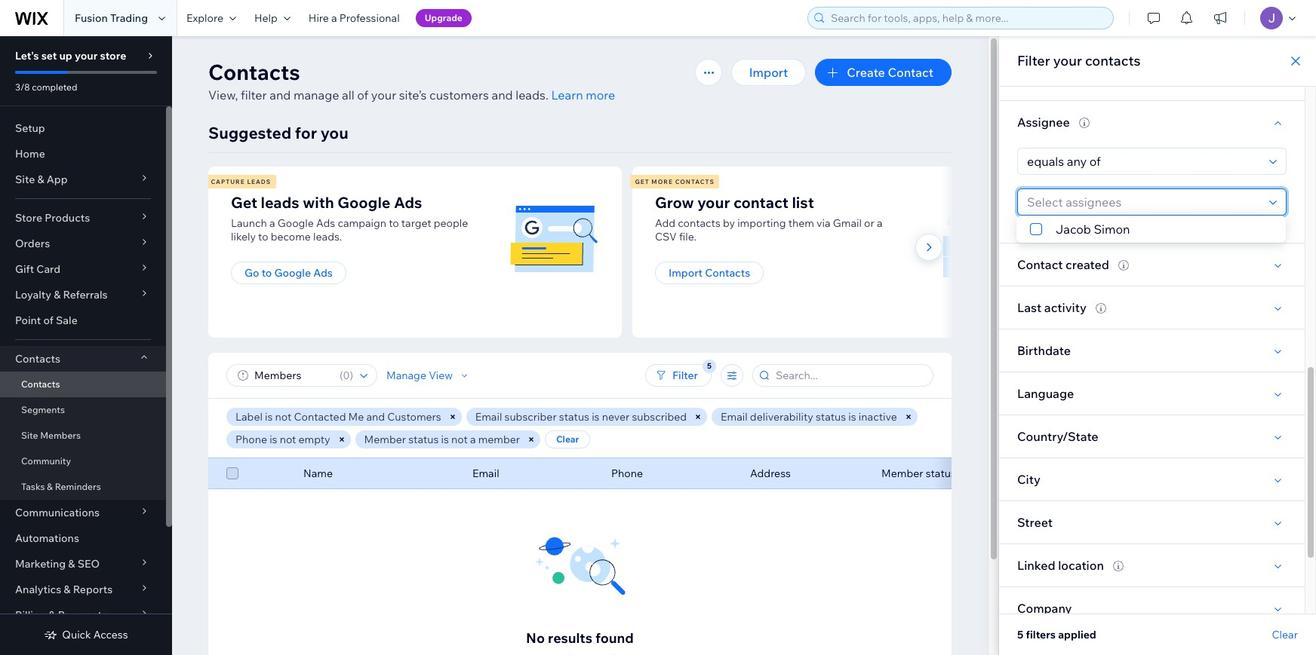 Task type: locate. For each thing, give the bounding box(es) containing it.
name
[[303, 467, 333, 481]]

1 horizontal spatial and
[[366, 411, 385, 424]]

& for marketing
[[68, 558, 75, 571]]

contact up the last
[[1017, 257, 1063, 272]]

filter up assignee
[[1017, 52, 1050, 69]]

1 horizontal spatial contacts
[[1085, 52, 1141, 69]]

fusion trading
[[75, 11, 148, 25]]

company
[[1017, 601, 1072, 617]]

contacts down the point of sale
[[15, 352, 60, 366]]

& left reports
[[64, 583, 71, 597]]

clear for top clear button
[[556, 434, 579, 445]]

0 horizontal spatial contact
[[888, 65, 934, 80]]

applied
[[1058, 629, 1096, 642]]

email
[[475, 411, 502, 424], [721, 411, 748, 424], [472, 467, 499, 481]]

site for site members
[[21, 430, 38, 441]]

and right "filter"
[[270, 88, 291, 103]]

products
[[45, 211, 90, 225]]

0 horizontal spatial import
[[669, 266, 703, 280]]

email up "member"
[[475, 411, 502, 424]]

grow
[[655, 193, 694, 212]]

filter up subscribed
[[672, 369, 698, 383]]

Select assignees field
[[1023, 189, 1265, 215]]

1 vertical spatial site
[[21, 430, 38, 441]]

filter your contacts
[[1017, 52, 1141, 69]]

0 horizontal spatial member
[[364, 433, 406, 447]]

to right go at the left top of the page
[[262, 266, 272, 280]]

store products button
[[0, 205, 166, 231]]

gift card
[[15, 263, 61, 276]]

of left sale
[[43, 314, 53, 328]]

1 vertical spatial contact
[[1017, 257, 1063, 272]]

contact right the create
[[888, 65, 934, 80]]

1 vertical spatial member
[[881, 467, 923, 481]]

1 horizontal spatial contact
[[1017, 257, 1063, 272]]

contacts inside 'link'
[[21, 379, 60, 390]]

& for site
[[37, 173, 44, 186]]

phone for phone is not empty
[[235, 433, 267, 447]]

last activity
[[1017, 300, 1087, 315]]

upgrade button
[[416, 9, 472, 27]]

with
[[303, 193, 334, 212]]

contact
[[888, 65, 934, 80], [1017, 257, 1063, 272]]

filter inside button
[[672, 369, 698, 383]]

leads. down with
[[313, 230, 342, 244]]

add
[[655, 217, 676, 230]]

& inside "popup button"
[[68, 558, 75, 571]]

get
[[635, 178, 649, 186]]

manage view
[[386, 369, 453, 383]]

your left site's
[[371, 88, 396, 103]]

& right tasks
[[47, 481, 53, 493]]

me
[[348, 411, 364, 424]]

your right up
[[75, 49, 98, 63]]

email left deliverability
[[721, 411, 748, 424]]

people
[[434, 217, 468, 230]]

5
[[1017, 629, 1024, 642]]

0 horizontal spatial filter
[[672, 369, 698, 383]]

and
[[270, 88, 291, 103], [492, 88, 513, 103], [366, 411, 385, 424]]

ads up target
[[394, 193, 422, 212]]

not left empty
[[280, 433, 296, 447]]

site inside 'popup button'
[[15, 173, 35, 186]]

& left "app"
[[37, 173, 44, 186]]

import inside button
[[669, 266, 703, 280]]

& left seo
[[68, 558, 75, 571]]

import button
[[731, 59, 806, 86]]

& right loyalty
[[54, 288, 61, 302]]

get leads with google ads launch a google ads campaign to target people likely to become leads.
[[231, 193, 468, 244]]

leads. left learn
[[516, 88, 549, 103]]

created
[[1066, 257, 1109, 272]]

learn
[[551, 88, 583, 103]]

segments
[[21, 404, 65, 416]]

a right or
[[877, 217, 883, 230]]

and right customers
[[492, 88, 513, 103]]

or
[[864, 217, 874, 230]]

target
[[401, 217, 431, 230]]

gmail
[[833, 217, 862, 230]]

0 vertical spatial phone
[[235, 433, 267, 447]]

import inside button
[[749, 65, 788, 80]]

professional
[[339, 11, 400, 25]]

trading
[[110, 11, 148, 25]]

0 vertical spatial site
[[15, 173, 35, 186]]

member down inactive
[[881, 467, 923, 481]]

1 vertical spatial leads.
[[313, 230, 342, 244]]

& inside 'popup button'
[[48, 609, 55, 623]]

site down 'segments'
[[21, 430, 38, 441]]

member
[[478, 433, 520, 447]]

0 vertical spatial contact
[[888, 65, 934, 80]]

ads inside button
[[313, 266, 333, 280]]

0 vertical spatial ads
[[394, 193, 422, 212]]

learn more button
[[551, 86, 615, 104]]

1 horizontal spatial member
[[881, 467, 923, 481]]

2 vertical spatial google
[[274, 266, 311, 280]]

leads. inside contacts view, filter and manage all of your site's customers and leads. learn more
[[516, 88, 549, 103]]

& right billing
[[48, 609, 55, 623]]

help button
[[245, 0, 299, 36]]

community link
[[0, 449, 166, 475]]

home
[[15, 147, 45, 161]]

1 horizontal spatial leads.
[[516, 88, 549, 103]]

contacted
[[294, 411, 346, 424]]

is left empty
[[270, 433, 277, 447]]

contact inside button
[[888, 65, 934, 80]]

ads down with
[[316, 217, 335, 230]]

1 vertical spatial of
[[43, 314, 53, 328]]

let's set up your store
[[15, 49, 126, 63]]

site members link
[[0, 423, 166, 449]]

contacts down by
[[705, 266, 750, 280]]

tasks & reminders link
[[0, 475, 166, 500]]

gift
[[15, 263, 34, 276]]

view,
[[208, 88, 238, 103]]

site down home
[[15, 173, 35, 186]]

contacts
[[1085, 52, 1141, 69], [678, 217, 721, 230]]

import for import
[[749, 65, 788, 80]]

0 horizontal spatial leads.
[[313, 230, 342, 244]]

email for email subscriber status is never subscribed
[[475, 411, 502, 424]]

orders
[[15, 237, 50, 251]]

1 vertical spatial filter
[[672, 369, 698, 383]]

grow your contact list add contacts by importing them via gmail or a csv file.
[[655, 193, 883, 244]]

and right me
[[366, 411, 385, 424]]

0 vertical spatial of
[[357, 88, 368, 103]]

member status is not a member
[[364, 433, 520, 447]]

get more contacts
[[635, 178, 714, 186]]

0 vertical spatial clear
[[556, 434, 579, 445]]

a inside get leads with google ads launch a google ads campaign to target people likely to become leads.
[[269, 217, 275, 230]]

activity
[[1044, 300, 1087, 315]]

0 vertical spatial import
[[749, 65, 788, 80]]

& for analytics
[[64, 583, 71, 597]]

filter
[[1017, 52, 1050, 69], [672, 369, 698, 383]]

2 vertical spatial ads
[[313, 266, 333, 280]]

1 horizontal spatial clear
[[1272, 629, 1298, 642]]

filters
[[1026, 629, 1056, 642]]

subscribed
[[632, 411, 687, 424]]

google down become
[[274, 266, 311, 280]]

reports
[[73, 583, 113, 597]]

a down leads
[[269, 217, 275, 230]]

phone for phone
[[611, 467, 643, 481]]

contacts up "filter"
[[208, 59, 300, 85]]

import for import contacts
[[669, 266, 703, 280]]

0 horizontal spatial of
[[43, 314, 53, 328]]

of
[[357, 88, 368, 103], [43, 314, 53, 328]]

0 vertical spatial leads.
[[516, 88, 549, 103]]

home link
[[0, 141, 166, 167]]

get
[[231, 193, 257, 212]]

of right all at the top left of page
[[357, 88, 368, 103]]

0 vertical spatial filter
[[1017, 52, 1050, 69]]

leads.
[[516, 88, 549, 103], [313, 230, 342, 244]]

list
[[206, 167, 1052, 338]]

is
[[265, 411, 273, 424], [592, 411, 600, 424], [848, 411, 856, 424], [270, 433, 277, 447], [441, 433, 449, 447]]

& inside popup button
[[54, 288, 61, 302]]

0
[[343, 369, 350, 383]]

not up phone is not empty
[[275, 411, 292, 424]]

1 horizontal spatial of
[[357, 88, 368, 103]]

them
[[788, 217, 814, 230]]

customers
[[429, 88, 489, 103]]

ads down get leads with google ads launch a google ads campaign to target people likely to become leads.
[[313, 266, 333, 280]]

contacts inside popup button
[[15, 352, 60, 366]]

& inside dropdown button
[[64, 583, 71, 597]]

last
[[1017, 300, 1042, 315]]

a inside grow your contact list add contacts by importing them via gmail or a csv file.
[[877, 217, 883, 230]]

no
[[526, 630, 545, 647]]

of inside contacts view, filter and manage all of your site's customers and leads. learn more
[[357, 88, 368, 103]]

contacts up 'segments'
[[21, 379, 60, 390]]

list
[[792, 193, 814, 212]]

(
[[340, 369, 343, 383]]

your up by
[[697, 193, 730, 212]]

Search for tools, apps, help & more... field
[[826, 8, 1109, 29]]

& inside 'popup button'
[[37, 173, 44, 186]]

1 horizontal spatial clear button
[[1272, 629, 1298, 642]]

1 horizontal spatial phone
[[611, 467, 643, 481]]

1 vertical spatial contacts
[[678, 217, 721, 230]]

site & app button
[[0, 167, 166, 192]]

deliverability
[[750, 411, 813, 424]]

to
[[389, 217, 399, 230], [258, 230, 268, 244], [262, 266, 272, 280]]

site for site & app
[[15, 173, 35, 186]]

communications button
[[0, 500, 166, 526]]

more
[[652, 178, 673, 186]]

your inside "sidebar" element
[[75, 49, 98, 63]]

a left "member"
[[470, 433, 476, 447]]

1 vertical spatial clear
[[1272, 629, 1298, 642]]

clear inside button
[[556, 434, 579, 445]]

1 vertical spatial import
[[669, 266, 703, 280]]

0 horizontal spatial contacts
[[678, 217, 721, 230]]

0 horizontal spatial clear button
[[545, 431, 590, 449]]

google down leads
[[278, 217, 314, 230]]

quick access
[[62, 629, 128, 642]]

0 vertical spatial member
[[364, 433, 406, 447]]

sidebar element
[[0, 36, 172, 656]]

phone down the never
[[611, 467, 643, 481]]

setup
[[15, 122, 45, 135]]

member down customers at the left bottom
[[364, 433, 406, 447]]

Search... field
[[771, 365, 928, 386]]

gift card button
[[0, 257, 166, 282]]

is right label
[[265, 411, 273, 424]]

become
[[271, 230, 311, 244]]

1 vertical spatial phone
[[611, 467, 643, 481]]

1 horizontal spatial import
[[749, 65, 788, 80]]

quick access button
[[44, 629, 128, 642]]

billing
[[15, 609, 46, 623]]

google up the campaign at top left
[[338, 193, 391, 212]]

1 horizontal spatial filter
[[1017, 52, 1050, 69]]

0 horizontal spatial phone
[[235, 433, 267, 447]]

Select an option field
[[1023, 149, 1265, 174]]

list containing get leads with google ads
[[206, 167, 1052, 338]]

assignee
[[1017, 115, 1070, 130]]

0 horizontal spatial clear
[[556, 434, 579, 445]]

None checkbox
[[226, 465, 238, 483]]

not for contacted
[[275, 411, 292, 424]]

is down customers at the left bottom
[[441, 433, 449, 447]]

of inside "sidebar" element
[[43, 314, 53, 328]]

phone down label
[[235, 433, 267, 447]]

your up assignee
[[1053, 52, 1082, 69]]

all
[[342, 88, 354, 103]]

access
[[93, 629, 128, 642]]



Task type: vqa. For each thing, say whether or not it's contained in the screenshot.
bottommost of
yes



Task type: describe. For each thing, give the bounding box(es) containing it.
your inside contacts view, filter and manage all of your site's customers and leads. learn more
[[371, 88, 396, 103]]

payments
[[58, 609, 107, 623]]

help
[[254, 11, 278, 25]]

email for email deliverability status is inactive
[[721, 411, 748, 424]]

fusion
[[75, 11, 108, 25]]

likely
[[231, 230, 256, 244]]

store
[[15, 211, 42, 225]]

( 0 )
[[340, 369, 353, 383]]

& for loyalty
[[54, 288, 61, 302]]

empty
[[298, 433, 330, 447]]

3/8 completed
[[15, 82, 77, 93]]

email subscriber status is never subscribed
[[475, 411, 687, 424]]

no results found
[[526, 630, 634, 647]]

filter button
[[645, 365, 712, 387]]

leads
[[261, 193, 299, 212]]

leads. inside get leads with google ads launch a google ads campaign to target people likely to become leads.
[[313, 230, 342, 244]]

importing
[[737, 217, 786, 230]]

a right hire
[[331, 11, 337, 25]]

0 vertical spatial google
[[338, 193, 391, 212]]

3/8
[[15, 82, 30, 93]]

to inside 'go to google ads' button
[[262, 266, 272, 280]]

to left target
[[389, 217, 399, 230]]

hire
[[309, 11, 329, 25]]

by
[[723, 217, 735, 230]]

clear for the bottom clear button
[[1272, 629, 1298, 642]]

to right likely
[[258, 230, 268, 244]]

2 horizontal spatial and
[[492, 88, 513, 103]]

seo
[[77, 558, 100, 571]]

suggested for you
[[208, 123, 349, 143]]

google inside button
[[274, 266, 311, 280]]

point of sale link
[[0, 308, 166, 334]]

site & app
[[15, 173, 68, 186]]

community
[[21, 456, 71, 467]]

referrals
[[63, 288, 108, 302]]

email down "member"
[[472, 467, 499, 481]]

filter for filter your contacts
[[1017, 52, 1050, 69]]

5 filters applied
[[1017, 629, 1096, 642]]

manage
[[294, 88, 339, 103]]

create
[[847, 65, 885, 80]]

filter for filter
[[672, 369, 698, 383]]

go
[[245, 266, 259, 280]]

1 vertical spatial ads
[[316, 217, 335, 230]]

& for billing
[[48, 609, 55, 623]]

manage
[[386, 369, 426, 383]]

point of sale
[[15, 314, 78, 328]]

leads
[[247, 178, 271, 186]]

contacts inside button
[[705, 266, 750, 280]]

members
[[40, 430, 81, 441]]

jacob simon
[[1056, 222, 1130, 237]]

launch
[[231, 217, 267, 230]]

0 horizontal spatial and
[[270, 88, 291, 103]]

city
[[1017, 472, 1041, 488]]

app
[[47, 173, 68, 186]]

0 vertical spatial clear button
[[545, 431, 590, 449]]

loyalty & referrals button
[[0, 282, 166, 308]]

let's
[[15, 49, 39, 63]]

you
[[321, 123, 349, 143]]

analytics
[[15, 583, 61, 597]]

1 vertical spatial google
[[278, 217, 314, 230]]

contacts inside contacts view, filter and manage all of your site's customers and leads. learn more
[[208, 59, 300, 85]]

1 vertical spatial clear button
[[1272, 629, 1298, 642]]

completed
[[32, 82, 77, 93]]

via
[[817, 217, 831, 230]]

tasks & reminders
[[21, 481, 101, 493]]

create contact
[[847, 65, 934, 80]]

automations link
[[0, 526, 166, 552]]

your inside grow your contact list add contacts by importing them via gmail or a csv file.
[[697, 193, 730, 212]]

0 vertical spatial contacts
[[1085, 52, 1141, 69]]

quick
[[62, 629, 91, 642]]

phone is not empty
[[235, 433, 330, 447]]

set
[[41, 49, 57, 63]]

contacts inside grow your contact list add contacts by importing them via gmail or a csv file.
[[678, 217, 721, 230]]

analytics & reports
[[15, 583, 113, 597]]

is left inactive
[[848, 411, 856, 424]]

& for tasks
[[47, 481, 53, 493]]

manage view button
[[386, 369, 471, 383]]

never
[[602, 411, 630, 424]]

jacob
[[1056, 222, 1091, 237]]

explore
[[186, 11, 223, 25]]

site's
[[399, 88, 427, 103]]

point
[[15, 314, 41, 328]]

tasks
[[21, 481, 45, 493]]

billing & payments button
[[0, 603, 166, 629]]

address
[[750, 467, 791, 481]]

member for member status is not a member
[[364, 433, 406, 447]]

member status
[[881, 467, 956, 481]]

marketing
[[15, 558, 66, 571]]

contact created
[[1017, 257, 1109, 272]]

capture
[[211, 178, 245, 186]]

member for member status
[[881, 467, 923, 481]]

site members
[[21, 430, 81, 441]]

for
[[295, 123, 317, 143]]

linked location
[[1017, 558, 1104, 574]]

label
[[235, 411, 263, 424]]

Unsaved view field
[[250, 365, 335, 386]]

marketing & seo button
[[0, 552, 166, 577]]

contacts button
[[0, 346, 166, 372]]

not for empty
[[280, 433, 296, 447]]

go to google ads button
[[231, 262, 346, 285]]

capture leads
[[211, 178, 271, 186]]

communications
[[15, 506, 100, 520]]

Jacob Simon checkbox
[[1017, 216, 1286, 243]]

hire a professional
[[309, 11, 400, 25]]

not left "member"
[[451, 433, 468, 447]]

contacts view, filter and manage all of your site's customers and leads. learn more
[[208, 59, 615, 103]]

subscriber
[[504, 411, 557, 424]]

segments link
[[0, 398, 166, 423]]

is left the never
[[592, 411, 600, 424]]

import contacts
[[669, 266, 750, 280]]

store products
[[15, 211, 90, 225]]



